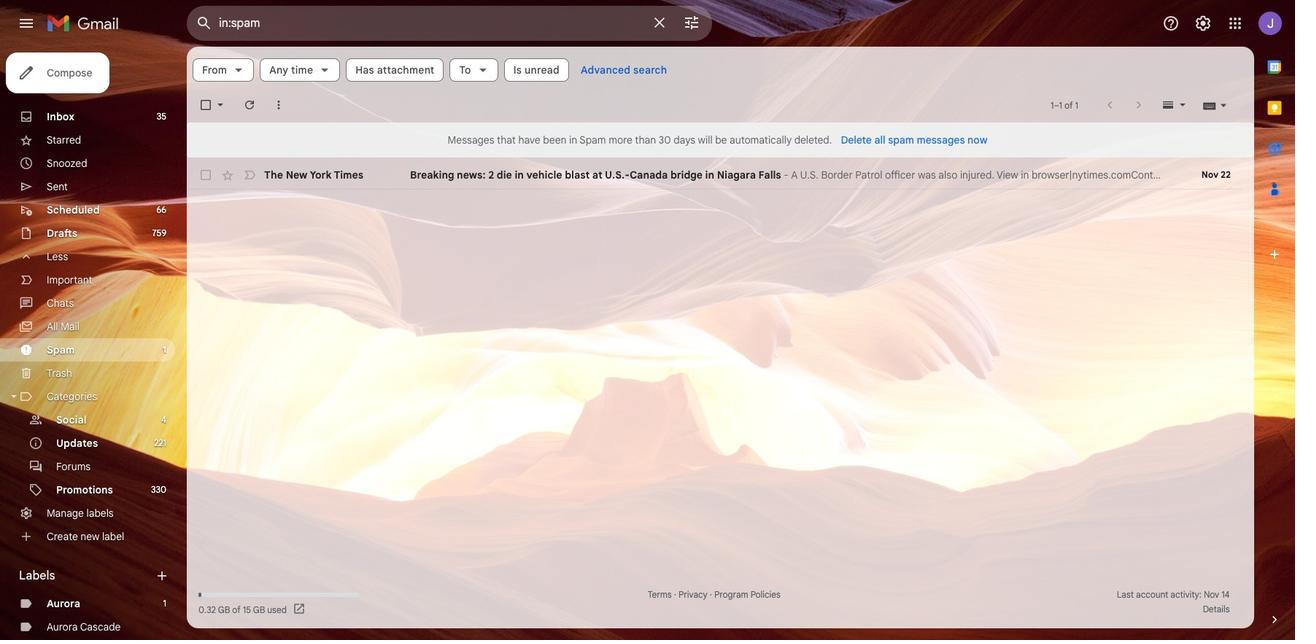 Task type: describe. For each thing, give the bounding box(es) containing it.
1 · from the left
[[674, 590, 676, 601]]

1 – 1 of 1
[[1051, 100, 1079, 111]]

updates
[[56, 437, 98, 450]]

manage
[[47, 507, 84, 520]]

1 vertical spatial of
[[232, 605, 241, 616]]

social link
[[56, 414, 87, 427]]

nov 22
[[1202, 169, 1231, 180]]

all
[[875, 134, 886, 147]]

times
[[334, 169, 364, 182]]

york
[[310, 169, 332, 182]]

main content containing from
[[187, 47, 1254, 629]]

any
[[269, 63, 288, 77]]

labels heading
[[19, 569, 155, 584]]

30
[[659, 134, 671, 147]]

have
[[518, 134, 541, 147]]

is unread
[[513, 63, 560, 77]]

aurora for aurora cascade
[[47, 621, 78, 634]]

blast
[[565, 169, 590, 182]]

the
[[264, 169, 283, 182]]

follow link to manage storage image
[[293, 603, 307, 617]]

categories
[[47, 390, 97, 404]]

time
[[291, 63, 313, 77]]

deleted.
[[794, 134, 832, 147]]

clear search image
[[645, 8, 674, 37]]

select input tool image
[[1219, 100, 1228, 111]]

starred link
[[47, 134, 81, 147]]

trash
[[47, 367, 72, 380]]

snoozed
[[47, 157, 87, 170]]

u.s.-
[[605, 169, 630, 182]]

sent link
[[47, 180, 68, 193]]

breaking
[[410, 169, 454, 182]]

2 horizontal spatial in
[[705, 169, 714, 182]]

14
[[1222, 590, 1230, 601]]

manage labels link
[[47, 507, 114, 520]]

been
[[543, 134, 567, 147]]

advanced search options image
[[677, 8, 706, 37]]

last account activity: nov 14 details
[[1117, 590, 1230, 615]]

create new label link
[[47, 531, 124, 544]]

categories link
[[47, 390, 97, 404]]

die
[[497, 169, 512, 182]]

any time button
[[260, 58, 340, 82]]

social
[[56, 414, 87, 427]]

cascade
[[80, 621, 121, 634]]

be
[[715, 134, 727, 147]]

more
[[609, 134, 632, 147]]

compose button
[[6, 53, 110, 93]]

new
[[286, 169, 308, 182]]

is
[[513, 63, 522, 77]]

that
[[497, 134, 516, 147]]

0.32
[[198, 605, 216, 616]]

unread
[[525, 63, 560, 77]]

330
[[151, 485, 166, 495]]

used
[[267, 605, 287, 616]]

account
[[1136, 590, 1169, 601]]

0 vertical spatial nov
[[1202, 169, 1219, 180]]

bridge
[[671, 169, 703, 182]]

Search mail text field
[[219, 16, 642, 31]]

delete
[[841, 134, 872, 147]]

activity:
[[1171, 590, 1202, 601]]

all mail link
[[47, 320, 79, 333]]

scheduled link
[[47, 204, 100, 217]]

aurora cascade
[[47, 621, 121, 634]]

chats link
[[47, 297, 74, 310]]

labels
[[86, 507, 114, 520]]

in for vehicle
[[515, 169, 524, 182]]

scheduled
[[47, 204, 100, 217]]

toggle split pane mode image
[[1161, 98, 1176, 112]]

will
[[698, 134, 713, 147]]

labels
[[19, 569, 55, 584]]

has attachment button
[[346, 58, 444, 82]]

drafts
[[47, 227, 77, 240]]

footer containing terms
[[187, 588, 1243, 617]]

759
[[152, 228, 166, 239]]

promotions link
[[56, 484, 113, 497]]

row containing the new york times
[[187, 161, 1243, 190]]

advanced search
[[581, 63, 667, 77]]

forums link
[[56, 460, 91, 474]]

search
[[633, 63, 667, 77]]



Task type: locate. For each thing, give the bounding box(es) containing it.
4
[[161, 414, 166, 425]]

delete all spam messages now button
[[835, 127, 993, 153]]

niagara
[[717, 169, 756, 182]]

of right the –
[[1065, 100, 1073, 111]]

· right terms link
[[674, 590, 676, 601]]

is unread button
[[504, 58, 569, 82]]

in for spam
[[569, 134, 577, 147]]

main menu image
[[18, 15, 35, 32]]

spam inside labels navigation
[[47, 344, 75, 357]]

2
[[488, 169, 494, 182]]

0 vertical spatial aurora
[[47, 598, 80, 611]]

0 vertical spatial spam
[[580, 134, 606, 147]]

nov left "22"
[[1202, 169, 1219, 180]]

nov left 14
[[1204, 590, 1219, 601]]

drafts link
[[47, 227, 77, 240]]

manage labels
[[47, 507, 114, 520]]

messages
[[448, 134, 494, 147]]

less
[[47, 250, 68, 263]]

details
[[1203, 604, 1230, 615]]

label
[[102, 531, 124, 544]]

aurora cascade link
[[47, 621, 121, 634]]

1 horizontal spatial spam
[[580, 134, 606, 147]]

mail
[[61, 320, 79, 333]]

vehicle
[[527, 169, 562, 182]]

0.32 gb of 15 gb used
[[198, 605, 287, 616]]

aurora for aurora link
[[47, 598, 80, 611]]

22
[[1221, 169, 1231, 180]]

trash link
[[47, 367, 72, 380]]

news:
[[457, 169, 486, 182]]

privacy link
[[679, 590, 708, 601]]

0 horizontal spatial ·
[[674, 590, 676, 601]]

terms
[[648, 590, 672, 601]]

falls
[[759, 169, 781, 182]]

of left '15'
[[232, 605, 241, 616]]

in right die
[[515, 169, 524, 182]]

None search field
[[187, 6, 712, 41]]

·
[[674, 590, 676, 601], [710, 590, 712, 601]]

1 vertical spatial aurora
[[47, 621, 78, 634]]

1 vertical spatial nov
[[1204, 590, 1219, 601]]

spam link
[[47, 344, 75, 357]]

0 horizontal spatial in
[[515, 169, 524, 182]]

2 · from the left
[[710, 590, 712, 601]]

create
[[47, 531, 78, 544]]

None checkbox
[[198, 168, 213, 182]]

all
[[47, 320, 58, 333]]

nov inside last account activity: nov 14 details
[[1204, 590, 1219, 601]]

from button
[[193, 58, 254, 82]]

in right been
[[569, 134, 577, 147]]

· right privacy
[[710, 590, 712, 601]]

spam up trash link
[[47, 344, 75, 357]]

inbox
[[47, 110, 74, 123]]

details link
[[1203, 604, 1230, 615]]

program policies link
[[714, 590, 781, 601]]

delete all spam messages now
[[841, 134, 988, 147]]

breaking news: 2 die in vehicle blast at u.s.-canada bridge in niagara falls -
[[410, 169, 791, 182]]

search mail image
[[191, 10, 217, 36]]

row
[[187, 161, 1243, 190]]

advanced search button
[[575, 57, 673, 83]]

last
[[1117, 590, 1134, 601]]

refresh image
[[242, 98, 257, 112]]

None checkbox
[[198, 98, 213, 112]]

days
[[674, 134, 695, 147]]

labels navigation
[[0, 47, 187, 641]]

0 horizontal spatial spam
[[47, 344, 75, 357]]

sent
[[47, 180, 68, 193]]

updates link
[[56, 437, 98, 450]]

the new york times
[[264, 169, 364, 182]]

0 horizontal spatial of
[[232, 605, 241, 616]]

snoozed link
[[47, 157, 87, 170]]

gb right "0.32"
[[218, 605, 230, 616]]

35
[[157, 111, 166, 122]]

policies
[[751, 590, 781, 601]]

more image
[[271, 98, 286, 112]]

1
[[1051, 100, 1054, 111], [1059, 100, 1063, 111], [1075, 100, 1079, 111], [163, 344, 166, 355], [163, 598, 166, 609]]

1 horizontal spatial of
[[1065, 100, 1073, 111]]

gb right '15'
[[253, 605, 265, 616]]

any time
[[269, 63, 313, 77]]

attachment
[[377, 63, 435, 77]]

spam left more
[[580, 134, 606, 147]]

aurora down aurora link
[[47, 621, 78, 634]]

has attachment
[[356, 63, 435, 77]]

advanced
[[581, 63, 631, 77]]

messages
[[917, 134, 965, 147]]

tab list
[[1254, 47, 1295, 588]]

2 aurora from the top
[[47, 621, 78, 634]]

0 vertical spatial of
[[1065, 100, 1073, 111]]

terms · privacy · program policies
[[648, 590, 781, 601]]

less button
[[0, 245, 175, 269]]

automatically
[[730, 134, 792, 147]]

settings image
[[1195, 15, 1212, 32]]

1 aurora from the top
[[47, 598, 80, 611]]

1 horizontal spatial in
[[569, 134, 577, 147]]

new
[[81, 531, 100, 544]]

support image
[[1162, 15, 1180, 32]]

promotions
[[56, 484, 113, 497]]

than
[[635, 134, 656, 147]]

221
[[154, 438, 166, 449]]

all mail
[[47, 320, 79, 333]]

1 vertical spatial spam
[[47, 344, 75, 357]]

from
[[202, 63, 227, 77]]

program
[[714, 590, 748, 601]]

now
[[968, 134, 988, 147]]

2 gb from the left
[[253, 605, 265, 616]]

canada
[[630, 169, 668, 182]]

0 horizontal spatial gb
[[218, 605, 230, 616]]

1 horizontal spatial ·
[[710, 590, 712, 601]]

66
[[156, 204, 166, 215]]

to button
[[450, 58, 498, 82]]

1 horizontal spatial gb
[[253, 605, 265, 616]]

aurora up aurora cascade
[[47, 598, 80, 611]]

in right bridge
[[705, 169, 714, 182]]

1 gb from the left
[[218, 605, 230, 616]]

at
[[592, 169, 603, 182]]

starred
[[47, 134, 81, 147]]

spam
[[888, 134, 914, 147]]

inbox link
[[47, 110, 74, 123]]

has
[[356, 63, 374, 77]]

messages that have been in spam more than 30 days will be automatically deleted.
[[448, 134, 832, 147]]

gmail image
[[47, 9, 126, 38]]

footer
[[187, 588, 1243, 617]]

main content
[[187, 47, 1254, 629]]

compose
[[47, 66, 92, 80]]

aurora link
[[47, 598, 80, 611]]

to
[[459, 63, 471, 77]]



Task type: vqa. For each thing, say whether or not it's contained in the screenshot.
Settings ICON
yes



